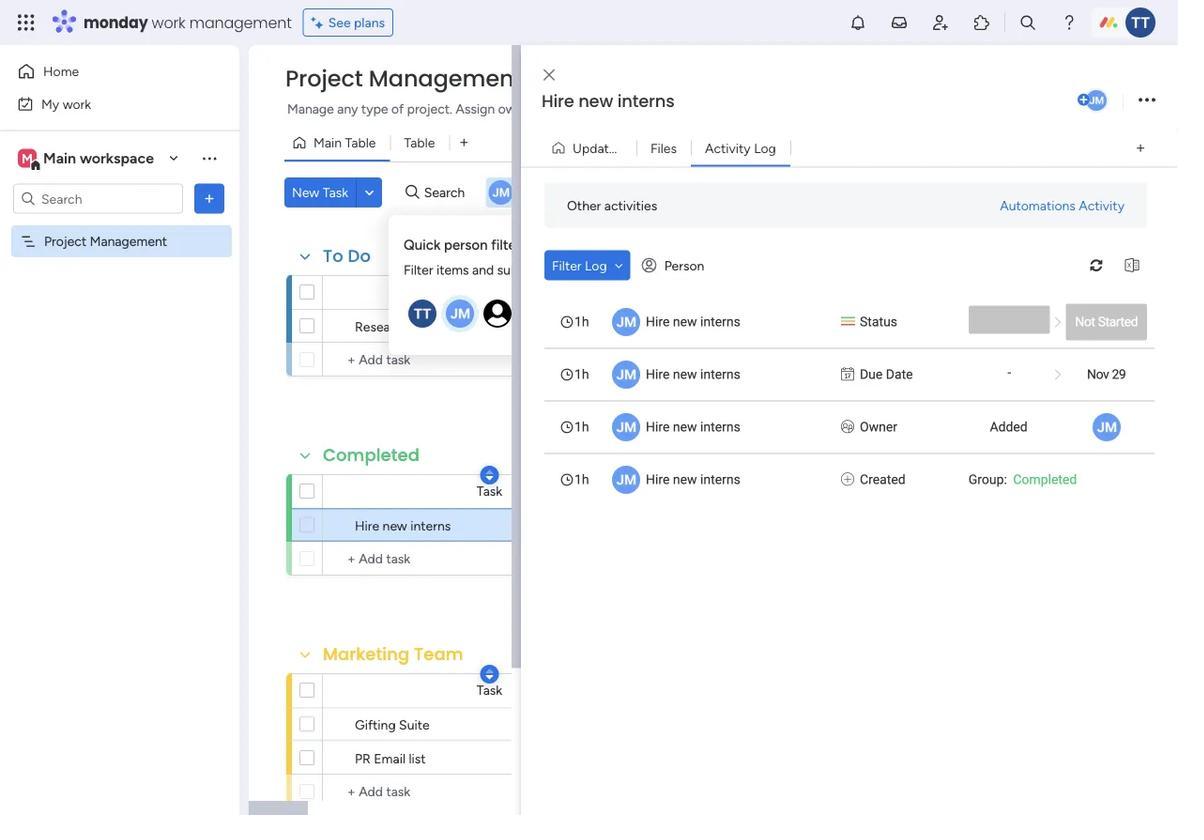 Task type: describe. For each thing, give the bounding box(es) containing it.
Marketing Team field
[[318, 643, 468, 667]]

project management manage any type of project. assign owners, set timelines and keep track of where your project stands.
[[286, 63, 887, 117]]

any
[[337, 101, 358, 117]]

filter inside quick person filter filter items and subitems by person
[[404, 262, 434, 278]]

due
[[860, 367, 883, 382]]

work for my
[[63, 96, 91, 112]]

keep
[[650, 101, 679, 117]]

main workspace
[[43, 149, 154, 167]]

1 of from the left
[[392, 101, 404, 117]]

hire new interns inside field
[[542, 89, 675, 113]]

and inside quick person filter filter items and subitems by person
[[473, 262, 494, 278]]

updates / 1
[[573, 140, 640, 156]]

task for marketing team
[[477, 682, 503, 698]]

task for completed
[[477, 483, 503, 499]]

project management list box
[[0, 222, 240, 511]]

activity log button
[[691, 133, 791, 163]]

home button
[[11, 56, 202, 86]]

Project Management field
[[281, 63, 527, 94]]

sort desc image for completed
[[486, 469, 494, 482]]

started
[[1099, 314, 1139, 330]]

filter log button
[[545, 250, 631, 280]]

manage
[[287, 101, 334, 117]]

main table
[[314, 135, 376, 151]]

plans
[[354, 15, 385, 31]]

1 vertical spatial completed
[[1014, 472, 1078, 488]]

main for main workspace
[[43, 149, 76, 167]]

log for filter log
[[585, 257, 607, 273]]

filter inside filter log button
[[552, 257, 582, 273]]

added
[[991, 419, 1028, 435]]

workspace options image
[[200, 149, 219, 167]]

+ Add task text field
[[333, 548, 648, 570]]

quick person filter filter items and subitems by person
[[404, 236, 613, 278]]

completed inside "field"
[[323, 443, 420, 467]]

timelines
[[569, 101, 622, 117]]

terry turtle image
[[1126, 8, 1156, 38]]

person
[[665, 257, 705, 273]]

table button
[[390, 128, 449, 158]]

close image
[[544, 68, 555, 82]]

nov
[[1088, 367, 1110, 382]]

v2 search image
[[406, 182, 420, 203]]

automations activity button
[[993, 190, 1133, 220]]

new inside field
[[579, 89, 614, 113]]

Hire new interns field
[[537, 89, 1075, 114]]

other
[[567, 197, 602, 213]]

dapulse date column image
[[842, 365, 855, 385]]

marketing
[[323, 643, 410, 667]]

see plans
[[329, 15, 385, 31]]

1 horizontal spatial person
[[572, 262, 613, 278]]

main for main table
[[314, 135, 342, 151]]

set
[[548, 101, 566, 117]]

assign
[[456, 101, 495, 117]]

activity log
[[706, 140, 777, 156]]

project management
[[44, 233, 167, 249]]

files button
[[637, 133, 691, 163]]

select product image
[[17, 13, 36, 32]]

new task button
[[285, 178, 356, 208]]

jeremy miller image
[[1085, 88, 1109, 113]]

group: completed
[[969, 472, 1078, 488]]

my work button
[[11, 89, 202, 119]]

dapulse plus image
[[842, 470, 855, 490]]

items
[[437, 262, 469, 278]]

status
[[860, 314, 898, 330]]

To Do field
[[318, 244, 376, 269]]

1h for status
[[575, 314, 590, 330]]

gifting suite
[[355, 717, 430, 733]]

task inside button
[[323, 185, 349, 201]]

1h for due date
[[575, 367, 590, 382]]

interns inside field
[[618, 89, 675, 113]]

quick
[[404, 236, 441, 253]]

0 vertical spatial activity
[[706, 140, 751, 156]]

suite
[[399, 717, 430, 733]]

research
[[355, 318, 409, 334]]

hire inside field
[[542, 89, 575, 113]]

Search in workspace field
[[39, 188, 157, 209]]

subitems
[[498, 262, 551, 278]]

automations
[[1001, 197, 1076, 213]]

stands.
[[845, 101, 887, 117]]

3 1h from the top
[[575, 419, 590, 435]]

email
[[374, 751, 406, 767]]

due date
[[860, 367, 914, 382]]

owner
[[860, 419, 898, 435]]

workspace
[[80, 149, 154, 167]]

add view image
[[1138, 141, 1145, 155]]

task for to do
[[477, 284, 503, 300]]

gifting
[[355, 717, 396, 733]]

project for project management manage any type of project. assign owners, set timelines and keep track of where your project stands.
[[286, 63, 363, 94]]

1 + add task text field from the top
[[333, 349, 648, 371]]

add view image
[[461, 136, 468, 150]]

your
[[770, 101, 796, 117]]

nov 29
[[1088, 367, 1127, 382]]

created
[[860, 472, 906, 488]]

filter
[[491, 236, 521, 253]]

Completed field
[[318, 443, 425, 468]]

management
[[190, 12, 292, 33]]

owners,
[[498, 101, 544, 117]]

my work
[[41, 96, 91, 112]]

automations activity
[[1001, 197, 1125, 213]]

management for project management
[[90, 233, 167, 249]]

and inside project management manage any type of project. assign owners, set timelines and keep track of where your project stands.
[[625, 101, 647, 117]]

angle down image
[[365, 186, 374, 200]]

dapulse drag 2 image
[[524, 410, 530, 431]]

see plans button
[[303, 8, 394, 37]]



Task type: vqa. For each thing, say whether or not it's contained in the screenshot.
Show Board Description icon
no



Task type: locate. For each thing, give the bounding box(es) containing it.
0 horizontal spatial filter
[[404, 262, 434, 278]]

new
[[292, 185, 320, 201]]

0 horizontal spatial activity
[[706, 140, 751, 156]]

main inside button
[[314, 135, 342, 151]]

hire
[[542, 89, 575, 113], [646, 314, 670, 330], [646, 367, 670, 382], [646, 419, 670, 435], [646, 472, 670, 488], [355, 518, 380, 534]]

monday work management
[[84, 12, 292, 33]]

+ Add task text field
[[333, 349, 648, 371], [333, 781, 479, 803]]

and left keep
[[625, 101, 647, 117]]

1 horizontal spatial filter
[[552, 257, 582, 273]]

1 vertical spatial activity
[[1080, 197, 1125, 213]]

my
[[41, 96, 59, 112]]

monday
[[84, 12, 148, 33]]

of right track
[[715, 101, 727, 117]]

project down search in workspace field
[[44, 233, 87, 249]]

hire new interns
[[542, 89, 675, 113], [646, 314, 741, 330], [646, 367, 741, 382], [646, 419, 741, 435], [646, 472, 741, 488], [355, 518, 451, 534]]

2 vertical spatial sort desc image
[[486, 668, 494, 681]]

log for activity log
[[754, 140, 777, 156]]

person left angle down image
[[572, 262, 613, 278]]

not
[[1076, 314, 1096, 330]]

management
[[369, 63, 523, 94], [90, 233, 167, 249]]

1 vertical spatial management
[[90, 233, 167, 249]]

management up "project."
[[369, 63, 523, 94]]

0 horizontal spatial work
[[63, 96, 91, 112]]

v2 multiple person column image
[[842, 418, 855, 437]]

management down search in workspace field
[[90, 233, 167, 249]]

0 vertical spatial project
[[286, 63, 363, 94]]

activity down where
[[706, 140, 751, 156]]

apps image
[[973, 13, 992, 32]]

refresh image
[[1082, 258, 1112, 272]]

29
[[1113, 367, 1127, 382]]

to
[[323, 244, 344, 268]]

0 vertical spatial person
[[444, 236, 488, 253]]

1 vertical spatial project
[[44, 233, 87, 249]]

new
[[579, 89, 614, 113], [673, 314, 698, 330], [673, 367, 698, 382], [673, 419, 698, 435], [673, 472, 698, 488], [383, 518, 408, 534]]

project up manage
[[286, 63, 363, 94]]

1
[[634, 140, 640, 156]]

1 vertical spatial sort desc image
[[486, 469, 494, 482]]

0 vertical spatial management
[[369, 63, 523, 94]]

where
[[730, 101, 767, 117]]

filter log
[[552, 257, 607, 273]]

home
[[43, 63, 79, 79]]

group:
[[969, 472, 1008, 488]]

project for project management
[[44, 233, 87, 249]]

0 horizontal spatial of
[[392, 101, 404, 117]]

1 horizontal spatial log
[[754, 140, 777, 156]]

and
[[625, 101, 647, 117], [473, 262, 494, 278]]

person up items
[[444, 236, 488, 253]]

table
[[345, 135, 376, 151], [404, 135, 435, 151]]

work inside my work button
[[63, 96, 91, 112]]

dapulse addbtn image
[[1078, 94, 1091, 106]]

0 vertical spatial options image
[[1139, 88, 1156, 113]]

+ add task text field down list
[[333, 781, 479, 803]]

help image
[[1061, 13, 1079, 32]]

1 vertical spatial + add task text field
[[333, 781, 479, 803]]

work for monday
[[152, 12, 186, 33]]

log down where
[[754, 140, 777, 156]]

table down "project."
[[404, 135, 435, 151]]

angle down image
[[615, 259, 623, 272]]

1 horizontal spatial work
[[152, 12, 186, 33]]

manage any type of project. assign owners, set timelines and keep track of where your project stands. button
[[285, 98, 916, 120]]

main inside workspace selection element
[[43, 149, 76, 167]]

management inside "list box"
[[90, 233, 167, 249]]

date
[[887, 367, 914, 382]]

activity up refresh "image"
[[1080, 197, 1125, 213]]

0 horizontal spatial project
[[44, 233, 87, 249]]

log left angle down image
[[585, 257, 607, 273]]

1 horizontal spatial project
[[286, 63, 363, 94]]

to do
[[323, 244, 371, 268]]

invite members image
[[932, 13, 951, 32]]

do
[[348, 244, 371, 268]]

updates / 1 button
[[544, 133, 640, 163]]

main down manage
[[314, 135, 342, 151]]

inbox image
[[891, 13, 909, 32]]

1 vertical spatial log
[[585, 257, 607, 273]]

1 1h from the top
[[575, 314, 590, 330]]

activities
[[605, 197, 658, 213]]

1h
[[575, 314, 590, 330], [575, 367, 590, 382], [575, 419, 590, 435], [575, 472, 590, 488]]

sort desc image
[[486, 270, 494, 283], [486, 469, 494, 482], [486, 668, 494, 681]]

3 sort desc image from the top
[[486, 668, 494, 681]]

1 horizontal spatial options image
[[1139, 88, 1156, 113]]

person button
[[635, 250, 716, 280]]

options image up add view image
[[1139, 88, 1156, 113]]

0 vertical spatial log
[[754, 140, 777, 156]]

work
[[152, 12, 186, 33], [63, 96, 91, 112]]

jeremy miller image
[[486, 178, 516, 208]]

1 horizontal spatial main
[[314, 135, 342, 151]]

work right 'monday'
[[152, 12, 186, 33]]

1 horizontal spatial completed
[[1014, 472, 1078, 488]]

options image
[[1139, 88, 1156, 113], [200, 189, 219, 208]]

management inside project management manage any type of project. assign owners, set timelines and keep track of where your project stands.
[[369, 63, 523, 94]]

2 sort desc image from the top
[[486, 469, 494, 482]]

pr
[[355, 751, 371, 767]]

options image down workspace options image
[[200, 189, 219, 208]]

workspace selection element
[[18, 147, 157, 171]]

1 horizontal spatial management
[[369, 63, 523, 94]]

1 table from the left
[[345, 135, 376, 151]]

Search field
[[420, 179, 476, 206]]

1 vertical spatial options image
[[200, 189, 219, 208]]

0 horizontal spatial person
[[444, 236, 488, 253]]

team
[[414, 643, 464, 667]]

filter right subitems
[[552, 257, 582, 273]]

log
[[754, 140, 777, 156], [585, 257, 607, 273]]

person
[[444, 236, 488, 253], [572, 262, 613, 278]]

and right items
[[473, 262, 494, 278]]

main right workspace icon on the top left of the page
[[43, 149, 76, 167]]

2 + add task text field from the top
[[333, 781, 479, 803]]

+ add task text field up dapulse drag 2 icon
[[333, 349, 648, 371]]

updates
[[573, 140, 623, 156]]

2 1h from the top
[[575, 367, 590, 382]]

m
[[22, 150, 33, 166]]

list box
[[545, 295, 1155, 506]]

type
[[362, 101, 388, 117]]

0 vertical spatial and
[[625, 101, 647, 117]]

marketing team
[[323, 643, 464, 667]]

work right my
[[63, 96, 91, 112]]

1 vertical spatial work
[[63, 96, 91, 112]]

workspace image
[[18, 148, 37, 169]]

project
[[286, 63, 363, 94], [44, 233, 87, 249]]

project.
[[407, 101, 453, 117]]

0 vertical spatial completed
[[323, 443, 420, 467]]

0 horizontal spatial table
[[345, 135, 376, 151]]

1 sort desc image from the top
[[486, 270, 494, 283]]

activity
[[706, 140, 751, 156], [1080, 197, 1125, 213]]

of right type
[[392, 101, 404, 117]]

project inside "list box"
[[44, 233, 87, 249]]

by
[[554, 262, 569, 278]]

/
[[626, 140, 631, 156]]

1 vertical spatial person
[[572, 262, 613, 278]]

4 1h from the top
[[575, 472, 590, 488]]

0 horizontal spatial and
[[473, 262, 494, 278]]

list box containing 1h
[[545, 295, 1155, 506]]

main
[[314, 135, 342, 151], [43, 149, 76, 167]]

completed
[[323, 443, 420, 467], [1014, 472, 1078, 488]]

management for project management manage any type of project. assign owners, set timelines and keep track of where your project stands.
[[369, 63, 523, 94]]

1 horizontal spatial of
[[715, 101, 727, 117]]

0 horizontal spatial options image
[[200, 189, 219, 208]]

see
[[329, 15, 351, 31]]

0 vertical spatial sort desc image
[[486, 270, 494, 283]]

track
[[682, 101, 712, 117]]

1h for completed
[[575, 472, 590, 488]]

task
[[323, 185, 349, 201], [477, 284, 503, 300], [477, 483, 503, 499], [477, 682, 503, 698]]

search everything image
[[1019, 13, 1038, 32]]

0 vertical spatial work
[[152, 12, 186, 33]]

project inside project management manage any type of project. assign owners, set timelines and keep track of where your project stands.
[[286, 63, 363, 94]]

option
[[0, 225, 240, 228]]

export to excel image
[[1118, 258, 1148, 272]]

1 horizontal spatial activity
[[1080, 197, 1125, 213]]

other activities
[[567, 197, 658, 213]]

sort desc image for marketing team
[[486, 668, 494, 681]]

0 horizontal spatial management
[[90, 233, 167, 249]]

sort desc image for to do
[[486, 270, 494, 283]]

0 horizontal spatial log
[[585, 257, 607, 273]]

1 horizontal spatial and
[[625, 101, 647, 117]]

main table button
[[285, 128, 390, 158]]

not started
[[1076, 314, 1139, 330]]

1 vertical spatial and
[[473, 262, 494, 278]]

files
[[651, 140, 677, 156]]

2 of from the left
[[715, 101, 727, 117]]

2 table from the left
[[404, 135, 435, 151]]

new task
[[292, 185, 349, 201]]

table down any
[[345, 135, 376, 151]]

0 vertical spatial + add task text field
[[333, 349, 648, 371]]

project
[[800, 101, 842, 117]]

filter down quick
[[404, 262, 434, 278]]

0 horizontal spatial main
[[43, 149, 76, 167]]

1 horizontal spatial table
[[404, 135, 435, 151]]

notifications image
[[849, 13, 868, 32]]

list
[[409, 751, 426, 767]]

pr email list
[[355, 751, 426, 767]]

0 horizontal spatial completed
[[323, 443, 420, 467]]



